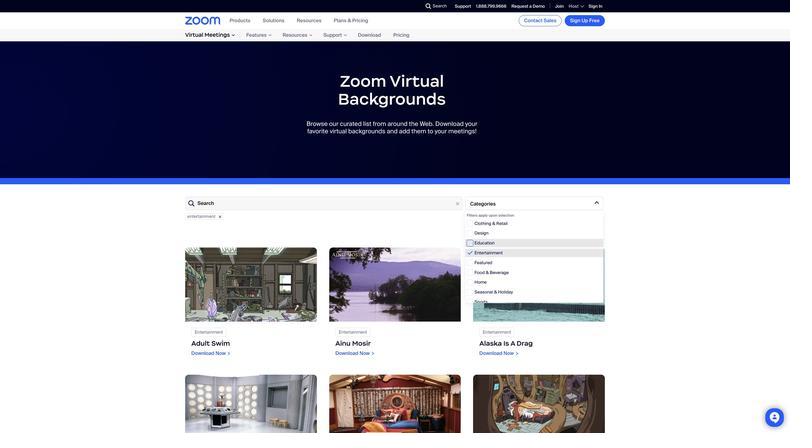 Task type: vqa. For each thing, say whether or not it's contained in the screenshot.
Better understanding, higher accuracy Natural language processing intelligently detects what each user truly needs and provides the best possible answer.
no



Task type: describe. For each thing, give the bounding box(es) containing it.
backgrounds
[[348, 127, 385, 135]]

add
[[399, 127, 410, 135]]

categories
[[470, 201, 496, 207]]

products
[[230, 17, 250, 24]]

1.888.799.9666 link
[[476, 3, 507, 9]]

swim
[[211, 339, 230, 348]]

entertainment for ainu mosir
[[339, 329, 367, 335]]

sports
[[475, 299, 488, 305]]

entertainment button
[[185, 213, 224, 220]]

holiday
[[498, 289, 513, 295]]

search image
[[426, 3, 431, 9]]

& for food
[[486, 270, 489, 275]]

zoom virtual backgrounds
[[338, 71, 446, 109]]

& inside "filters apply upon selection clothing & retail"
[[492, 221, 495, 226]]

download inside "ainu mosir download now"
[[335, 350, 358, 356]]

alaska is a drag image
[[473, 248, 605, 322]]

design
[[475, 230, 489, 236]]

food & beverage
[[475, 270, 509, 275]]

plans & pricing link
[[334, 17, 368, 24]]

solutions
[[263, 17, 284, 24]]

browse our curated list from around the web. download your favorite virtual backgrounds and add them to your meetings!
[[307, 120, 477, 135]]

education
[[475, 240, 495, 246]]

request
[[511, 3, 528, 9]]

support for the support link
[[455, 3, 471, 9]]

home
[[475, 279, 487, 285]]

retail
[[496, 221, 508, 226]]

ainu mosir image
[[329, 248, 461, 322]]

ainu
[[335, 339, 351, 348]]

download inside the browse our curated list from around the web. download your favorite virtual backgrounds and add them to your meetings!
[[435, 120, 464, 128]]

0 vertical spatial pricing
[[352, 17, 368, 24]]

virtual
[[330, 127, 347, 135]]

zoom virtual backgrounds main content
[[0, 41, 790, 433]]

to
[[428, 127, 433, 135]]

& for plans
[[348, 17, 351, 24]]

zoom
[[340, 71, 386, 91]]

in
[[599, 3, 603, 9]]

favorite
[[307, 127, 328, 135]]

now for mosir
[[360, 350, 370, 356]]

plans
[[334, 17, 347, 24]]

sign in link
[[589, 3, 603, 9]]

resources for virtual meetings
[[283, 32, 307, 38]]

backgrounds
[[338, 89, 446, 109]]

sign in
[[589, 3, 603, 9]]

a
[[529, 3, 532, 9]]

filters
[[467, 213, 478, 218]]

beverage
[[490, 270, 509, 275]]

curated
[[340, 120, 362, 128]]

virtual meetings
[[185, 32, 230, 38]]

download down the plans & pricing 'link'
[[358, 32, 381, 38]]

adult swim image
[[185, 248, 317, 322]]

pricing link
[[387, 30, 416, 40]]

support link
[[455, 3, 471, 9]]

0 vertical spatial search
[[433, 3, 447, 9]]

clear search image
[[454, 200, 461, 207]]

resources for products
[[297, 17, 322, 24]]

free
[[589, 17, 600, 24]]

our
[[329, 120, 339, 128]]

0 horizontal spatial your
[[435, 127, 447, 135]]

virtual inside the zoom virtual backgrounds
[[390, 71, 444, 91]]

search inside zoom virtual backgrounds main content
[[198, 200, 214, 207]]

now for swim
[[216, 350, 226, 356]]

apply
[[478, 213, 488, 218]]

food
[[475, 270, 485, 275]]

categories button
[[465, 197, 603, 210]]

contact sales
[[524, 17, 557, 24]]

download inside adult swim download now
[[191, 350, 214, 356]]



Task type: locate. For each thing, give the bounding box(es) containing it.
meetings
[[205, 32, 230, 38]]

entertainment down education
[[475, 250, 503, 256]]

now inside alaska is a drag download now
[[504, 350, 514, 356]]

1 vertical spatial sign
[[570, 17, 581, 24]]

1.888.799.9666
[[476, 3, 507, 9]]

drag
[[517, 339, 533, 348]]

1 horizontal spatial pricing
[[393, 32, 409, 38]]

1 horizontal spatial sign
[[589, 3, 598, 9]]

meetings!
[[448, 127, 477, 135]]

2 horizontal spatial now
[[504, 350, 514, 356]]

support inside popup button
[[323, 32, 342, 38]]

sign left in
[[589, 3, 598, 9]]

download
[[358, 32, 381, 38], [435, 120, 464, 128], [191, 350, 214, 356], [479, 350, 502, 356], [335, 350, 358, 356]]

selection
[[498, 213, 514, 218]]

your
[[465, 120, 477, 128], [435, 127, 447, 135]]

adult swim download now
[[191, 339, 230, 356]]

a
[[511, 339, 515, 348]]

sign for sign up free
[[570, 17, 581, 24]]

features
[[246, 32, 267, 38]]

& down upon
[[492, 221, 495, 226]]

0 horizontal spatial support
[[323, 32, 342, 38]]

is
[[503, 339, 509, 348]]

search right search icon
[[433, 3, 447, 9]]

1 now from the left
[[216, 350, 226, 356]]

support
[[455, 3, 471, 9], [323, 32, 342, 38]]

support left 1.888.799.9666
[[455, 3, 471, 9]]

web.
[[420, 120, 434, 128]]

now down the mosir
[[360, 350, 370, 356]]

download link
[[352, 30, 387, 40]]

around
[[388, 120, 408, 128]]

resources
[[297, 17, 322, 24], [283, 32, 307, 38]]

Search text field
[[185, 197, 462, 210]]

solutions button
[[263, 17, 284, 24]]

up
[[582, 17, 588, 24]]

0 horizontal spatial pricing
[[352, 17, 368, 24]]

now down is
[[504, 350, 514, 356]]

alaska
[[479, 339, 502, 348]]

resources down resources dropdown button
[[283, 32, 307, 38]]

resources button
[[297, 17, 322, 24]]

plans & pricing
[[334, 17, 368, 24]]

& right plans
[[348, 17, 351, 24]]

sales
[[544, 17, 557, 24]]

filters apply upon selection clothing & retail
[[467, 213, 514, 226]]

download inside alaska is a drag download now
[[479, 350, 502, 356]]

resources up resources popup button
[[297, 17, 322, 24]]

join link
[[555, 3, 564, 9]]

featured
[[475, 260, 492, 265]]

image of a bedroom image
[[329, 375, 461, 433]]

1 vertical spatial support
[[323, 32, 342, 38]]

support down plans
[[323, 32, 342, 38]]

1 vertical spatial virtual
[[390, 71, 444, 91]]

features button
[[240, 31, 277, 40]]

entertainment up the mosir
[[339, 329, 367, 335]]

virtual meetings button
[[185, 31, 240, 40]]

from
[[373, 120, 386, 128]]

virtual inside "popup button"
[[185, 32, 203, 38]]

request a demo
[[511, 3, 545, 9]]

0 vertical spatial virtual
[[185, 32, 203, 38]]

zoom logo image
[[185, 17, 220, 25]]

adult
[[191, 339, 210, 348]]

sign left up
[[570, 17, 581, 24]]

entertainment up alaska
[[483, 329, 511, 335]]

entertainment for alaska is a drag
[[483, 329, 511, 335]]

1 vertical spatial pricing
[[393, 32, 409, 38]]

1 horizontal spatial search
[[433, 3, 447, 9]]

1 vertical spatial search
[[198, 200, 214, 207]]

image of a cartoon image
[[473, 375, 605, 433]]

now
[[216, 350, 226, 356], [504, 350, 514, 356], [360, 350, 370, 356]]

ainu mosir download now
[[335, 339, 371, 356]]

pricing inside the pricing link
[[393, 32, 409, 38]]

demo
[[533, 3, 545, 9]]

request a demo link
[[511, 3, 545, 9]]

1 vertical spatial resources
[[283, 32, 307, 38]]

download right to
[[435, 120, 464, 128]]

search
[[433, 3, 447, 9], [198, 200, 214, 207]]

support for the 'support' popup button
[[323, 32, 342, 38]]

1 horizontal spatial your
[[465, 120, 477, 128]]

download down adult
[[191, 350, 214, 356]]

virtual
[[185, 32, 203, 38], [390, 71, 444, 91]]

& left holiday
[[494, 289, 497, 295]]

host
[[569, 3, 579, 9]]

0 horizontal spatial now
[[216, 350, 226, 356]]

host button
[[569, 3, 584, 9]]

0 vertical spatial sign
[[589, 3, 598, 9]]

them
[[411, 127, 426, 135]]

sign
[[589, 3, 598, 9], [570, 17, 581, 24]]

1 horizontal spatial now
[[360, 350, 370, 356]]

entertainment
[[475, 250, 503, 256], [195, 329, 223, 335], [483, 329, 511, 335], [339, 329, 367, 335]]

None search field
[[403, 1, 427, 11]]

resources inside resources popup button
[[283, 32, 307, 38]]

now inside "ainu mosir download now"
[[360, 350, 370, 356]]

alaska is a drag download now
[[479, 339, 533, 356]]

mosir
[[352, 339, 371, 348]]

doc who tardis image
[[185, 375, 317, 433]]

support button
[[317, 31, 352, 40]]

and
[[387, 127, 398, 135]]

the
[[409, 120, 418, 128]]

list
[[363, 120, 371, 128]]

contact sales link
[[519, 15, 562, 26]]

now down swim on the left
[[216, 350, 226, 356]]

1 horizontal spatial virtual
[[390, 71, 444, 91]]

search up the entertainment button
[[198, 200, 214, 207]]

entertainment
[[187, 214, 215, 219]]

browse
[[307, 120, 328, 128]]

0 horizontal spatial sign
[[570, 17, 581, 24]]

entertainment up adult
[[195, 329, 223, 335]]

contact
[[524, 17, 543, 24]]

search image
[[426, 3, 431, 9]]

now inside adult swim download now
[[216, 350, 226, 356]]

0 vertical spatial resources
[[297, 17, 322, 24]]

0 horizontal spatial search
[[198, 200, 214, 207]]

products button
[[230, 17, 250, 24]]

sign for sign in
[[589, 3, 598, 9]]

upon
[[489, 213, 498, 218]]

3 now from the left
[[360, 350, 370, 356]]

clothing
[[475, 221, 491, 226]]

sign up free link
[[565, 15, 605, 26]]

2 now from the left
[[504, 350, 514, 356]]

& right food
[[486, 270, 489, 275]]

pricing
[[352, 17, 368, 24], [393, 32, 409, 38]]

download down alaska
[[479, 350, 502, 356]]

join
[[555, 3, 564, 9]]

sign up free
[[570, 17, 600, 24]]

0 vertical spatial support
[[455, 3, 471, 9]]

& for seasonal
[[494, 289, 497, 295]]

1 horizontal spatial support
[[455, 3, 471, 9]]

download down ainu
[[335, 350, 358, 356]]

entertainment for adult swim
[[195, 329, 223, 335]]

seasonal & holiday
[[475, 289, 513, 295]]

seasonal
[[475, 289, 493, 295]]

0 horizontal spatial virtual
[[185, 32, 203, 38]]

resources button
[[277, 31, 317, 40]]

&
[[348, 17, 351, 24], [492, 221, 495, 226], [486, 270, 489, 275], [494, 289, 497, 295]]



